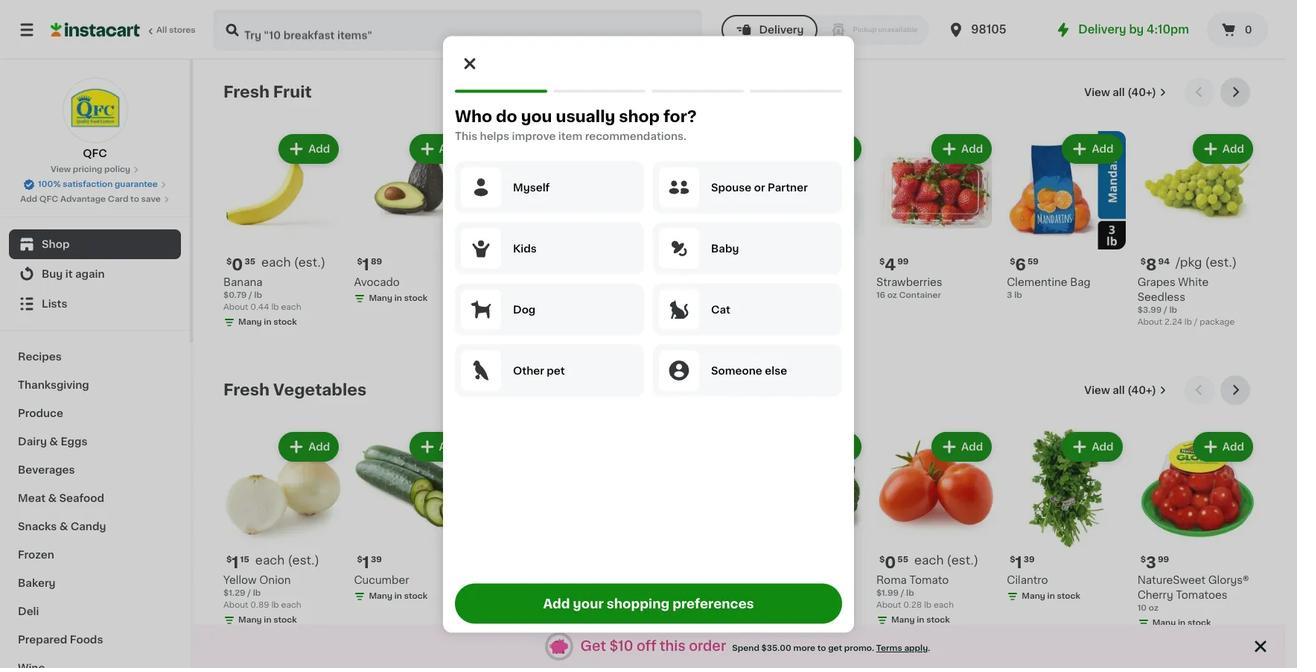 Task type: describe. For each thing, give the bounding box(es) containing it.
someone else
[[711, 365, 788, 375]]

$0.55 each (estimated) element
[[877, 554, 996, 573]]

honeycrisp
[[746, 277, 807, 288]]

lb up 0.44
[[254, 292, 262, 300]]

meat
[[18, 493, 45, 504]]

add button for broccoli crown
[[803, 434, 860, 460]]

many in stock down "0.64" on the right of page
[[761, 616, 820, 625]]

many in stock down add your shopping preferences
[[630, 619, 689, 628]]

many down cilantro
[[1022, 593, 1046, 601]]

lb inside honeycrisp apple $2.99 / lb
[[778, 292, 786, 300]]

0 horizontal spatial to
[[130, 195, 139, 203]]

6
[[1016, 257, 1027, 273]]

many in stock up dog
[[500, 295, 558, 303]]

container
[[900, 292, 942, 300]]

pet
[[547, 365, 565, 375]]

view pricing policy
[[51, 165, 130, 174]]

$1.15 each (estimated) element
[[224, 554, 342, 573]]

produce link
[[9, 399, 181, 428]]

$ 1 15
[[226, 555, 249, 571]]

2.24
[[1165, 318, 1183, 327]]

save
[[141, 195, 161, 203]]

fresh for fresh fruit
[[224, 84, 270, 100]]

frozen link
[[9, 541, 181, 569]]

/ inside yellow onion $1.29 / lb about 0.89 lb each
[[248, 590, 251, 598]]

delivery for delivery
[[759, 25, 804, 35]]

$2.99 for 1
[[746, 590, 770, 598]]

$ 3 99
[[1141, 555, 1170, 571]]

partner
[[768, 182, 808, 192]]

view all (40+) for 1
[[1085, 385, 1157, 396]]

39 for cilantro
[[1024, 556, 1035, 564]]

satisfaction
[[63, 180, 113, 188]]

you
[[521, 108, 552, 124]]

promo.
[[845, 644, 875, 652]]

add button for cucumber
[[411, 434, 468, 460]]

product group containing 3
[[1138, 429, 1257, 646]]

39 for cucumber
[[371, 556, 382, 564]]

dairy & eggs link
[[9, 428, 181, 456]]

many in stock down 0.89
[[238, 616, 297, 625]]

yellow onion $1.29 / lb about 0.89 lb each
[[224, 575, 301, 610]]

99 for 4
[[898, 258, 909, 266]]

get
[[581, 640, 606, 653]]

4
[[885, 257, 896, 273]]

98105 button
[[948, 9, 1037, 51]]

$ up cucumber
[[357, 556, 363, 564]]

view all (40+) button for 6
[[1079, 77, 1173, 107]]

spend
[[732, 644, 760, 652]]

frozen
[[18, 550, 54, 560]]

add button for organic banana
[[542, 136, 599, 162]]

stores
[[169, 26, 196, 34]]

snacks
[[18, 522, 57, 532]]

35
[[245, 258, 256, 266]]

view for fresh vegetables
[[1085, 385, 1111, 396]]

$ 8 94
[[1141, 257, 1170, 273]]

$ inside $ 1 15
[[226, 556, 232, 564]]

many down 0.44
[[238, 318, 262, 327]]

lb inside the clementine bag 3 lb
[[1015, 292, 1023, 300]]

1 for cilantro
[[1016, 555, 1023, 571]]

else
[[765, 365, 788, 375]]

view all (40+) button for 1
[[1079, 375, 1173, 405]]

qfc logo image
[[62, 77, 128, 143]]

about inside banana $0.79 / lb about 0.44 lb each
[[224, 303, 248, 312]]

$ inside $ 8 94
[[1141, 258, 1147, 266]]

.
[[928, 644, 931, 652]]

$ 4 99
[[880, 257, 909, 273]]

roma
[[877, 575, 907, 586]]

this
[[660, 640, 686, 653]]

oz inside naturesweet glorys® cherry tomatoes 10 oz
[[1149, 604, 1159, 613]]

for?
[[664, 108, 697, 124]]

add button for yellow onion
[[280, 434, 338, 460]]

close image
[[1252, 638, 1270, 656]]

clementine bag 3 lb
[[1007, 277, 1091, 300]]

it
[[65, 269, 73, 279]]

/ down seedless
[[1164, 306, 1168, 315]]

kids
[[513, 243, 537, 253]]

about for roma tomato
[[877, 601, 902, 610]]

fruit
[[273, 84, 312, 100]]

add your shopping preferences
[[543, 597, 754, 609]]

/ inside honeycrisp apple $2.99 / lb
[[772, 292, 776, 300]]

by
[[1130, 24, 1145, 35]]

$1.29
[[224, 590, 246, 598]]

honeycrisp apple $2.99 / lb
[[746, 277, 840, 300]]

about for broccoli crown
[[746, 601, 771, 610]]

shop link
[[9, 229, 181, 259]]

many down the (scallions)
[[500, 619, 523, 628]]

buy it again link
[[9, 259, 181, 289]]

green
[[485, 575, 517, 586]]

product group containing 6
[[1007, 131, 1126, 302]]

fresh fruit
[[224, 84, 312, 100]]

oz inside beecher's handmade cheese street corn 18 oz
[[627, 604, 636, 613]]

lb up "0.64" on the right of page
[[778, 590, 786, 598]]

white
[[1179, 277, 1209, 288]]

each (est.) for honeycrisp apple
[[779, 257, 843, 268]]

lists link
[[9, 289, 181, 319]]

lb up 0.89
[[253, 590, 261, 598]]

lb right 0.44
[[271, 303, 279, 312]]

lb up the '2.24'
[[1170, 306, 1178, 315]]

beecher's
[[615, 575, 668, 586]]

$1.91 each (estimated) element
[[746, 554, 865, 573]]

10
[[1138, 604, 1147, 613]]

cat
[[711, 304, 731, 314]]

many in stock down limes
[[630, 295, 689, 303]]

many down 0.89
[[238, 616, 262, 625]]

3 inside the clementine bag 3 lb
[[1007, 292, 1013, 300]]

16
[[877, 292, 886, 300]]

& for dairy
[[49, 437, 58, 447]]

oz inside strawberries 16 oz container
[[888, 292, 898, 300]]

view for fresh fruit
[[1085, 87, 1111, 98]]

(est.) for grapes   white seedless
[[1206, 257, 1238, 268]]

product group containing 4
[[877, 131, 996, 302]]

94
[[1159, 258, 1170, 266]]

prepared
[[18, 635, 67, 645]]

many down limes
[[630, 295, 654, 303]]

usually
[[556, 108, 616, 124]]

someone
[[711, 365, 763, 375]]

add inside "button"
[[543, 597, 570, 609]]

$10
[[610, 640, 634, 653]]

$3.99
[[1138, 306, 1163, 315]]

0 button
[[1208, 12, 1269, 48]]

product group containing limes
[[615, 131, 734, 308]]

$ 1 39 for cilantro
[[1010, 555, 1035, 571]]

/pkg
[[1176, 257, 1203, 268]]

each (est.) for roma tomato
[[915, 555, 979, 566]]

other pet
[[513, 365, 565, 375]]

$ 6 59
[[1010, 257, 1039, 273]]

advantage
[[60, 195, 106, 203]]

onion
[[259, 575, 291, 586]]

0.28
[[904, 601, 922, 610]]

preferences
[[673, 597, 754, 609]]

onions
[[520, 575, 557, 586]]

15
[[240, 556, 249, 564]]

$2.99 for 6
[[746, 292, 770, 300]]

$0.99 per pound element
[[485, 256, 604, 275]]

/ inside roma tomato $1.99 / lb about 0.28 lb each
[[901, 590, 905, 598]]

delivery for delivery by 4:10pm
[[1079, 24, 1127, 35]]

terms apply button
[[877, 643, 928, 654]]

sponsored badge image
[[615, 634, 661, 642]]

many down cherry
[[1153, 619, 1177, 628]]

beverages link
[[9, 456, 181, 484]]

organic for organic banana
[[485, 277, 526, 288]]

product group containing each (est.)
[[746, 131, 865, 332]]

beverages
[[18, 465, 75, 475]]

dairy & eggs
[[18, 437, 87, 447]]

avocado
[[354, 277, 400, 288]]

spouse or partner
[[711, 182, 808, 192]]

recommendations.
[[585, 130, 687, 141]]

100% satisfaction guarantee
[[38, 180, 158, 188]]

$ up cilantro
[[1010, 556, 1016, 564]]

produce
[[18, 408, 63, 419]]

(est.) for banana
[[294, 257, 326, 268]]

shopping
[[607, 597, 670, 609]]

add button for clementine bag
[[1064, 136, 1122, 162]]

strawberries 16 oz container
[[877, 277, 943, 300]]

instacart logo image
[[51, 21, 140, 39]]

product group containing 8
[[1138, 131, 1257, 329]]

many in stock down 0.44
[[238, 318, 297, 327]]



Task type: locate. For each thing, give the bounding box(es) containing it.
recipes link
[[9, 343, 181, 371]]

1 horizontal spatial oz
[[888, 292, 898, 300]]

0 vertical spatial to
[[130, 195, 139, 203]]

& left candy at left bottom
[[59, 522, 68, 532]]

get $10 off this order spend $35.00 more to get promo. terms apply .
[[581, 640, 931, 653]]

$2.99 inside broccoli crown $2.99 / lb about 0.64 lb each
[[746, 590, 770, 598]]

to inside get $10 off this order spend $35.00 more to get promo. terms apply .
[[818, 644, 827, 652]]

oz right 16
[[888, 292, 898, 300]]

organic up dog
[[485, 277, 526, 288]]

1 vertical spatial $2.99
[[746, 590, 770, 598]]

add qfc advantage card to save
[[20, 195, 161, 203]]

1 $ 1 39 from the left
[[357, 555, 382, 571]]

delivery by 4:10pm link
[[1055, 21, 1190, 39]]

(40+) for 1
[[1128, 385, 1157, 396]]

$2.99 down honeycrisp
[[746, 292, 770, 300]]

product group
[[224, 131, 342, 332], [354, 131, 473, 308], [485, 131, 604, 308], [615, 131, 734, 308], [746, 131, 865, 332], [877, 131, 996, 302], [1007, 131, 1126, 302], [1138, 131, 1257, 329], [224, 429, 342, 630], [354, 429, 473, 606], [615, 429, 734, 646], [746, 429, 865, 630], [877, 429, 996, 630], [1007, 429, 1126, 606], [1138, 429, 1257, 646]]

each inside broccoli crown $2.99 / lb about 0.64 lb each
[[804, 601, 824, 610]]

1 for avocado
[[363, 257, 369, 273]]

clementine
[[1007, 277, 1068, 288]]

each up honeycrisp apple $2.99 / lb
[[779, 257, 809, 268]]

all stores
[[156, 26, 196, 34]]

about inside yellow onion $1.29 / lb about 0.89 lb each
[[224, 601, 248, 610]]

0 vertical spatial 3
[[1007, 292, 1013, 300]]

0 vertical spatial &
[[49, 437, 58, 447]]

0 vertical spatial organic
[[486, 241, 520, 249]]

naturesweet glorys® cherry tomatoes 10 oz
[[1138, 575, 1250, 613]]

many down avocado
[[369, 295, 393, 303]]

to left "get"
[[818, 644, 827, 652]]

each (est.) up the tomato
[[915, 555, 979, 566]]

0 horizontal spatial $ 1 39
[[357, 555, 382, 571]]

all for 1
[[1113, 385, 1126, 396]]

many in stock down the (scallions)
[[500, 619, 558, 628]]

lb right the '2.24'
[[1185, 318, 1193, 327]]

delivery inside button
[[759, 25, 804, 35]]

$
[[226, 258, 232, 266], [357, 258, 363, 266], [880, 258, 885, 266], [1010, 258, 1016, 266], [1141, 258, 1147, 266], [226, 556, 232, 564], [357, 556, 363, 564], [880, 556, 885, 564], [1010, 556, 1016, 564], [1141, 556, 1147, 564]]

oz right 10
[[1149, 604, 1159, 613]]

$ inside $ 0 35
[[226, 258, 232, 266]]

/
[[249, 292, 252, 300], [772, 292, 776, 300], [1164, 306, 1168, 315], [1195, 318, 1198, 327], [248, 590, 251, 598], [772, 590, 776, 598], [901, 590, 905, 598]]

each (est.) up onion
[[255, 555, 320, 566]]

$ inside $ 6 59
[[1010, 258, 1016, 266]]

0.44
[[251, 303, 269, 312]]

banana up $0.79
[[224, 277, 263, 288]]

item carousel region containing fresh fruit
[[224, 77, 1257, 364]]

about inside 'grapes   white seedless $3.99 / lb about 2.24 lb / package'
[[1138, 318, 1163, 327]]

99 up naturesweet
[[1158, 556, 1170, 564]]

broccoli
[[746, 575, 789, 586]]

each inside banana $0.79 / lb about 0.44 lb each
[[281, 303, 301, 312]]

in
[[395, 295, 402, 303], [525, 295, 533, 303], [656, 295, 664, 303], [264, 318, 272, 327], [395, 593, 402, 601], [1048, 593, 1056, 601], [264, 616, 272, 625], [787, 616, 794, 625], [917, 616, 925, 625], [525, 619, 533, 628], [656, 619, 664, 628], [1179, 619, 1186, 628]]

0 horizontal spatial delivery
[[759, 25, 804, 35]]

1 $2.99 from the top
[[746, 292, 770, 300]]

/ left 'package'
[[1195, 318, 1198, 327]]

each up onion
[[255, 555, 285, 566]]

qfc down 100%
[[39, 195, 58, 203]]

1 for cucumber
[[363, 555, 369, 571]]

fresh for fresh vegetables
[[224, 382, 270, 398]]

each inside roma tomato $1.99 / lb about 0.28 lb each
[[934, 601, 954, 610]]

& for snacks
[[59, 522, 68, 532]]

about down '$3.99'
[[1138, 318, 1163, 327]]

main content containing fresh fruit
[[194, 60, 1287, 668]]

2 horizontal spatial oz
[[1149, 604, 1159, 613]]

/ inside broccoli crown $2.99 / lb about 0.64 lb each
[[772, 590, 776, 598]]

$ up naturesweet
[[1141, 556, 1147, 564]]

bakery
[[18, 578, 56, 589]]

/ up 0.44
[[249, 292, 252, 300]]

1 horizontal spatial banana
[[529, 277, 568, 288]]

1 vertical spatial 99
[[1158, 556, 1170, 564]]

0 vertical spatial $2.99
[[746, 292, 770, 300]]

$1.75 each (estimated) element
[[746, 256, 865, 275]]

each down onion
[[281, 601, 301, 610]]

2 vertical spatial &
[[59, 522, 68, 532]]

1 horizontal spatial 3
[[1147, 555, 1157, 571]]

add button for honeycrisp apple
[[803, 136, 860, 162]]

(est.) right /pkg
[[1206, 257, 1238, 268]]

$2.99 inside honeycrisp apple $2.99 / lb
[[746, 292, 770, 300]]

many in stock down naturesweet glorys® cherry tomatoes 10 oz
[[1153, 619, 1212, 628]]

1 vertical spatial view
[[51, 165, 71, 174]]

each (est.) for banana
[[262, 257, 326, 268]]

18
[[615, 604, 625, 613]]

1 horizontal spatial $ 1 39
[[1010, 555, 1035, 571]]

1 horizontal spatial 39
[[1024, 556, 1035, 564]]

1 left the 89
[[363, 257, 369, 273]]

1 vertical spatial qfc
[[39, 195, 58, 203]]

1 horizontal spatial qfc
[[83, 148, 107, 159]]

view all (40+)
[[1085, 87, 1157, 98], [1085, 385, 1157, 396]]

39 up cucumber
[[371, 556, 382, 564]]

$ left 35 on the left top of page
[[226, 258, 232, 266]]

2 vertical spatial view
[[1085, 385, 1111, 396]]

roma tomato $1.99 / lb about 0.28 lb each
[[877, 575, 954, 610]]

each (est.) right 35 on the left top of page
[[262, 257, 326, 268]]

add your shopping preferences element
[[443, 36, 855, 633]]

3 up naturesweet
[[1147, 555, 1157, 571]]

about inside roma tomato $1.99 / lb about 0.28 lb each
[[877, 601, 902, 610]]

2 (40+) from the top
[[1128, 385, 1157, 396]]

39 up cilantro
[[1024, 556, 1035, 564]]

$0.79
[[224, 292, 247, 300]]

foods
[[70, 635, 103, 645]]

(est.) inside $1.75 each (estimated) element
[[812, 257, 843, 268]]

view pricing policy link
[[51, 164, 139, 176]]

many in stock down cucumber
[[369, 593, 428, 601]]

banana down $0.99 per pound element
[[529, 277, 568, 288]]

$ inside $ 4 99
[[880, 258, 885, 266]]

0 vertical spatial qfc
[[83, 148, 107, 159]]

lb right the '0.28'
[[924, 601, 932, 610]]

dairy
[[18, 437, 47, 447]]

(est.) for yellow onion
[[288, 555, 320, 566]]

about inside broccoli crown $2.99 / lb about 0.64 lb each
[[746, 601, 771, 610]]

lists
[[42, 299, 67, 309]]

3 down clementine
[[1007, 292, 1013, 300]]

get
[[829, 644, 843, 652]]

bakery link
[[9, 569, 181, 597]]

qfc
[[83, 148, 107, 159], [39, 195, 58, 203]]

add button for strawberries
[[934, 136, 991, 162]]

(est.) up onion
[[288, 555, 320, 566]]

service type group
[[722, 15, 930, 45]]

$ inside $ 3 99
[[1141, 556, 1147, 564]]

2 view all (40+) from the top
[[1085, 385, 1157, 396]]

$ 1 39 for cucumber
[[357, 555, 382, 571]]

lb down honeycrisp
[[778, 292, 786, 300]]

candy
[[71, 522, 106, 532]]

product group containing add
[[746, 429, 865, 630]]

2 fresh from the top
[[224, 382, 270, 398]]

many
[[369, 295, 393, 303], [500, 295, 523, 303], [630, 295, 654, 303], [238, 318, 262, 327], [369, 593, 393, 601], [1022, 593, 1046, 601], [238, 616, 262, 625], [761, 616, 785, 625], [892, 616, 915, 625], [500, 619, 523, 628], [630, 619, 654, 628], [1153, 619, 1177, 628]]

each (est.) for yellow onion
[[255, 555, 320, 566]]

1 (40+) from the top
[[1128, 87, 1157, 98]]

$2.99 down broccoli
[[746, 590, 770, 598]]

1 item carousel region from the top
[[224, 77, 1257, 364]]

add button for cilantro
[[1064, 434, 1122, 460]]

banana inside banana $0.79 / lb about 0.44 lb each
[[224, 277, 263, 288]]

apple
[[810, 277, 840, 288]]

0 vertical spatial view all (40+) button
[[1079, 77, 1173, 107]]

/ right $1.29 on the left bottom
[[248, 590, 251, 598]]

0 horizontal spatial 39
[[371, 556, 382, 564]]

None search field
[[213, 9, 703, 51]]

all for 6
[[1113, 87, 1126, 98]]

1 horizontal spatial delivery
[[1079, 24, 1127, 35]]

0 horizontal spatial 99
[[898, 258, 909, 266]]

59
[[1028, 258, 1039, 266]]

view all (40+) for 6
[[1085, 87, 1157, 98]]

lb down clementine
[[1015, 292, 1023, 300]]

lb
[[254, 292, 262, 300], [778, 292, 786, 300], [1015, 292, 1023, 300], [271, 303, 279, 312], [1170, 306, 1178, 315], [1185, 318, 1193, 327], [253, 590, 261, 598], [778, 590, 786, 598], [907, 590, 915, 598], [272, 601, 279, 610], [794, 601, 802, 610], [924, 601, 932, 610]]

99
[[898, 258, 909, 266], [1158, 556, 1170, 564]]

/ right $1.99
[[901, 590, 905, 598]]

2 39 from the left
[[1024, 556, 1035, 564]]

99 for 3
[[1158, 556, 1170, 564]]

item carousel region containing fresh vegetables
[[224, 375, 1257, 662]]

buy
[[42, 269, 63, 279]]

each up the tomato
[[915, 555, 944, 566]]

add qfc advantage card to save link
[[20, 194, 170, 206]]

who
[[455, 108, 493, 124]]

1 up cilantro
[[1016, 555, 1023, 571]]

to down guarantee
[[130, 195, 139, 203]]

1 vertical spatial 3
[[1147, 555, 1157, 571]]

$ 1 39
[[357, 555, 382, 571], [1010, 555, 1035, 571]]

snacks & candy link
[[9, 513, 181, 541]]

each (est.) inside $0.55 each (estimated) element
[[915, 555, 979, 566]]

$ 1 89
[[357, 257, 382, 273]]

qfc link
[[62, 77, 128, 161]]

0 horizontal spatial banana
[[224, 277, 263, 288]]

recipes
[[18, 352, 62, 362]]

many down "0.64" on the right of page
[[761, 616, 785, 625]]

thanksgiving link
[[9, 371, 181, 399]]

2 $2.99 from the top
[[746, 590, 770, 598]]

many down cucumber
[[369, 593, 393, 601]]

tomato
[[910, 575, 949, 586]]

organic banana
[[485, 277, 568, 288]]

$ 0 35
[[226, 257, 256, 273]]

(40+)
[[1128, 87, 1157, 98], [1128, 385, 1157, 396]]

$ left 94
[[1141, 258, 1147, 266]]

thanksgiving
[[18, 380, 89, 390]]

grapes
[[1138, 277, 1176, 288]]

0 vertical spatial item carousel region
[[224, 77, 1257, 364]]

79
[[637, 258, 647, 266]]

/lb
[[523, 257, 539, 268]]

meat & seafood
[[18, 493, 104, 504]]

many in stock down cilantro
[[1022, 593, 1081, 601]]

0 vertical spatial (40+)
[[1128, 87, 1157, 98]]

99 inside $ 4 99
[[898, 258, 909, 266]]

fresh left fruit
[[224, 84, 270, 100]]

(est.) inside $0.55 each (estimated) element
[[947, 555, 979, 566]]

99 right 4
[[898, 258, 909, 266]]

get $10 off this order status
[[575, 639, 937, 654]]

0 vertical spatial view
[[1085, 87, 1111, 98]]

meat & seafood link
[[9, 484, 181, 513]]

2 $ 1 39 from the left
[[1010, 555, 1035, 571]]

(est.) inside $8.94 per package (estimated) element
[[1206, 257, 1238, 268]]

2 banana from the left
[[529, 277, 568, 288]]

many in stock down the '0.28'
[[892, 616, 950, 625]]

baby
[[711, 243, 739, 253]]

broccoli crown $2.99 / lb about 0.64 lb each
[[746, 575, 826, 610]]

1 up cucumber
[[363, 555, 369, 571]]

$ left 55
[[880, 556, 885, 564]]

$0.35 each (estimated) element
[[224, 256, 342, 275]]

1 vertical spatial organic
[[485, 277, 526, 288]]

each (est.) inside $1.75 each (estimated) element
[[779, 257, 843, 268]]

delivery
[[1079, 24, 1127, 35], [759, 25, 804, 35]]

many up dog
[[500, 295, 523, 303]]

improve
[[512, 130, 556, 141]]

1 all from the top
[[1113, 87, 1126, 98]]

1
[[363, 257, 369, 273], [232, 555, 239, 571], [363, 555, 369, 571], [1016, 555, 1023, 571]]

add button for banana
[[280, 136, 338, 162]]

(est.) up the tomato
[[947, 555, 979, 566]]

1 view all (40+) button from the top
[[1079, 77, 1173, 107]]

each (est.) inside $1.15 each (estimated) element
[[255, 555, 320, 566]]

(est.) inside $1.15 each (estimated) element
[[288, 555, 320, 566]]

banana
[[224, 277, 263, 288], [529, 277, 568, 288]]

view all (40+) button
[[1079, 77, 1173, 107], [1079, 375, 1173, 405]]

1 banana from the left
[[224, 277, 263, 288]]

$ inside $ 1 89
[[357, 258, 363, 266]]

about down $1.29 on the left bottom
[[224, 601, 248, 610]]

1 fresh from the top
[[224, 84, 270, 100]]

$1.99
[[877, 590, 899, 598]]

1 left 15
[[232, 555, 239, 571]]

organic up organic banana
[[486, 241, 520, 249]]

1 vertical spatial all
[[1113, 385, 1126, 396]]

each right 35 on the left top of page
[[262, 257, 291, 268]]

about down $1.99
[[877, 601, 902, 610]]

0 horizontal spatial 3
[[1007, 292, 1013, 300]]

about
[[224, 303, 248, 312], [1138, 318, 1163, 327], [224, 601, 248, 610], [746, 601, 771, 610], [877, 601, 902, 610]]

many in stock down avocado
[[369, 295, 428, 303]]

about for yellow onion
[[224, 601, 248, 610]]

98105
[[972, 24, 1007, 35]]

0 horizontal spatial qfc
[[39, 195, 58, 203]]

item
[[559, 130, 583, 141]]

about down $0.79
[[224, 303, 248, 312]]

seedless
[[1138, 292, 1186, 303]]

qfc up view pricing policy link
[[83, 148, 107, 159]]

$ left the 89
[[357, 258, 363, 266]]

(est.) for roma tomato
[[947, 555, 979, 566]]

fresh left the vegetables
[[224, 382, 270, 398]]

green onions (scallions)
[[485, 575, 557, 601]]

who do you usually shop for? this helps improve item recommendations.
[[455, 108, 697, 141]]

$8.94 per package (estimated) element
[[1138, 256, 1257, 275]]

add button for avocado
[[411, 136, 468, 162]]

1 vertical spatial &
[[48, 493, 57, 504]]

99 inside $ 3 99
[[1158, 556, 1170, 564]]

89
[[371, 258, 382, 266]]

55
[[898, 556, 909, 564]]

0 vertical spatial 99
[[898, 258, 909, 266]]

organic for organic
[[486, 241, 520, 249]]

0 inside button
[[1245, 25, 1253, 35]]

oz right 18
[[627, 604, 636, 613]]

(est.) up apple in the right top of the page
[[812, 257, 843, 268]]

(est.) inside $0.35 each (estimated) element
[[294, 257, 326, 268]]

$ 1 39 up cilantro
[[1010, 555, 1035, 571]]

main content
[[194, 60, 1287, 668]]

eggs
[[61, 437, 87, 447]]

/ inside banana $0.79 / lb about 0.44 lb each
[[249, 292, 252, 300]]

buy it again
[[42, 269, 105, 279]]

(est.) for honeycrisp apple
[[812, 257, 843, 268]]

0 vertical spatial all
[[1113, 87, 1126, 98]]

guarantee
[[115, 180, 158, 188]]

$ inside $ 0 55
[[880, 556, 885, 564]]

each inside yellow onion $1.29 / lb about 0.89 lb each
[[281, 601, 301, 610]]

deli link
[[9, 597, 181, 626]]

lb right 0.89
[[272, 601, 279, 610]]

0 horizontal spatial oz
[[627, 604, 636, 613]]

1 39 from the left
[[371, 556, 382, 564]]

0.89
[[251, 601, 269, 610]]

lb right "0.64" on the right of page
[[794, 601, 802, 610]]

beecher's handmade cheese street corn 18 oz
[[615, 575, 729, 613]]

many down the '0.28'
[[892, 616, 915, 625]]

lb up the '0.28'
[[907, 590, 915, 598]]

each (est.) up apple in the right top of the page
[[779, 257, 843, 268]]

$ left 15
[[226, 556, 232, 564]]

add button for roma tomato
[[934, 434, 991, 460]]

1 view all (40+) from the top
[[1085, 87, 1157, 98]]

3
[[1007, 292, 1013, 300], [1147, 555, 1157, 571]]

& right meat on the left bottom of page
[[48, 493, 57, 504]]

1 vertical spatial (40+)
[[1128, 385, 1157, 396]]

1 vertical spatial to
[[818, 644, 827, 652]]

each right 0.44
[[281, 303, 301, 312]]

seafood
[[59, 493, 104, 504]]

2 all from the top
[[1113, 385, 1126, 396]]

all stores link
[[51, 9, 197, 51]]

100% satisfaction guarantee button
[[23, 176, 167, 191]]

(est.) up banana $0.79 / lb about 0.44 lb each
[[294, 257, 326, 268]]

1 horizontal spatial to
[[818, 644, 827, 652]]

item carousel region
[[224, 77, 1257, 364], [224, 375, 1257, 662]]

1 horizontal spatial 99
[[1158, 556, 1170, 564]]

2 item carousel region from the top
[[224, 375, 1257, 662]]

again
[[75, 269, 105, 279]]

0.64
[[773, 601, 792, 610]]

cheese
[[615, 590, 656, 601]]

/ up "0.64" on the right of page
[[772, 590, 776, 598]]

other
[[513, 365, 545, 375]]

each (est.) inside $0.35 each (estimated) element
[[262, 257, 326, 268]]

about left "0.64" on the right of page
[[746, 601, 771, 610]]

1 vertical spatial view all (40+) button
[[1079, 375, 1173, 405]]

do
[[496, 108, 518, 124]]

& left eggs
[[49, 437, 58, 447]]

product group containing beecher's handmade cheese street corn
[[615, 429, 734, 646]]

cucumber
[[354, 575, 409, 586]]

2 view all (40+) button from the top
[[1079, 375, 1173, 405]]

0 vertical spatial view all (40+)
[[1085, 87, 1157, 98]]

many up sponsored badge image
[[630, 619, 654, 628]]

1 vertical spatial fresh
[[224, 382, 270, 398]]

1 vertical spatial item carousel region
[[224, 375, 1257, 662]]

$ 1 39 up cucumber
[[357, 555, 382, 571]]

(40+) for 6
[[1128, 87, 1157, 98]]

each down crown
[[804, 601, 824, 610]]

1 vertical spatial view all (40+)
[[1085, 385, 1157, 396]]

add button for grapes   white seedless
[[1195, 136, 1252, 162]]

& for meat
[[48, 493, 57, 504]]

0 vertical spatial fresh
[[224, 84, 270, 100]]

(scallions)
[[485, 590, 540, 601]]



Task type: vqa. For each thing, say whether or not it's contained in the screenshot.
Your first delivery is free!
no



